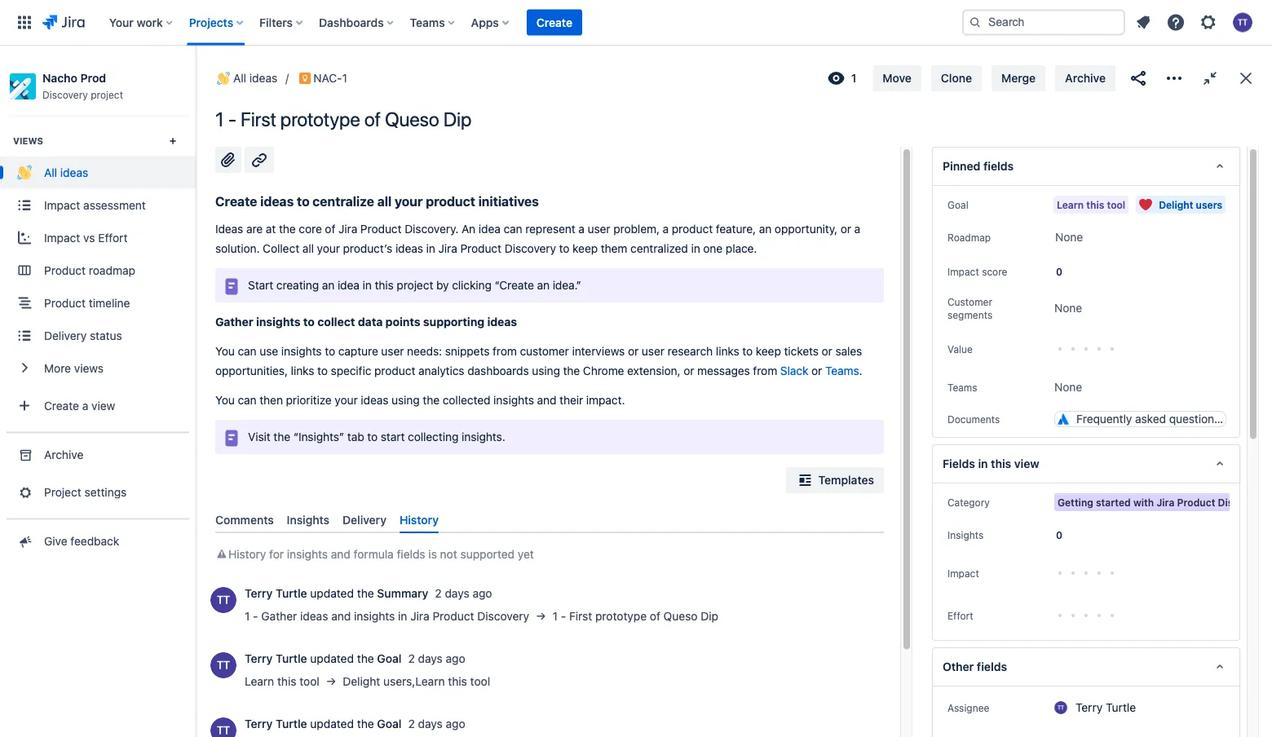 Task type: vqa. For each thing, say whether or not it's contained in the screenshot.
6 Link
no



Task type: locate. For each thing, give the bounding box(es) containing it.
fields
[[943, 457, 976, 471]]

more image
[[1165, 69, 1185, 88]]

impact for impact
[[948, 568, 980, 579]]

project inside nacho prod discovery project
[[91, 89, 123, 101]]

0 vertical spatial ago
[[473, 587, 492, 601]]

product down 'not'
[[433, 610, 474, 623]]

the inside ideas are at the core of jira product discovery. an idea can represent a user problem, a product feature, an opportunity, or a solution. collect all your product's ideas in jira product discovery to keep them centralized in one place.
[[279, 222, 296, 236]]

none right 'customer segments' 'popup button'
[[1055, 301, 1083, 315]]

current project sidebar image
[[178, 65, 214, 98]]

insights up use
[[256, 315, 301, 329]]

0 vertical spatial history
[[400, 513, 439, 527]]

all ideas link up the impact assessment on the top left of page
[[0, 156, 196, 189]]

all right the current project sidebar icon
[[233, 71, 246, 85]]

data
[[358, 315, 383, 329]]

can inside you can use insights to capture user needs: snippets from customer interviews or user research links to keep tickets or sales opportunities, links to specific product analytics dashboards using the chrome extension, or messages from
[[238, 345, 257, 358]]

0 vertical spatial using
[[532, 364, 560, 378]]

:wave: image
[[17, 165, 32, 180], [17, 165, 32, 180]]

1 horizontal spatial project
[[397, 279, 434, 292]]

idea up collect
[[338, 279, 360, 292]]

initiatives
[[479, 194, 539, 209]]

dashboards
[[468, 364, 529, 378]]

your down core
[[317, 242, 340, 255]]

.
[[860, 364, 863, 378]]

history for history
[[400, 513, 439, 527]]

delivery up more
[[44, 329, 87, 342]]

1 horizontal spatial of
[[364, 108, 381, 131]]

group containing all ideas
[[0, 114, 196, 432]]

templates
[[819, 474, 875, 487]]

editor templates image
[[796, 471, 816, 490]]

insights inside you can use insights to capture user needs: snippets from customer interviews or user research links to keep tickets or sales opportunities, links to specific product analytics dashboards using the chrome extension, or messages from
[[281, 345, 322, 358]]

days down 'not'
[[445, 587, 470, 601]]

to right tab at the left bottom
[[367, 430, 378, 444]]

jira product discovery navigation element
[[0, 46, 196, 738]]

help image
[[1167, 13, 1186, 32]]

filters button
[[255, 9, 309, 35]]

0 horizontal spatial first
[[241, 108, 276, 131]]

0 vertical spatial all
[[233, 71, 246, 85]]

ago up the delight users,learn this tool
[[446, 652, 466, 666]]

1 vertical spatial archive
[[44, 448, 84, 461]]

2 horizontal spatial an
[[759, 222, 772, 236]]

impact inside 'link'
[[44, 198, 80, 212]]

you down the "opportunities,"
[[215, 394, 235, 407]]

insights down the category dropdown button
[[948, 530, 984, 541]]

0 horizontal spatial view
[[91, 399, 115, 412]]

0 vertical spatial archive
[[1066, 71, 1106, 85]]

1 horizontal spatial delivery
[[343, 513, 387, 527]]

1 vertical spatial 2
[[408, 652, 415, 666]]

1
[[342, 71, 348, 85], [852, 71, 857, 85], [215, 108, 224, 131], [245, 610, 250, 623], [553, 610, 558, 623]]

a
[[579, 222, 585, 236], [663, 222, 669, 236], [855, 222, 861, 236], [82, 399, 88, 412]]

insights inside popup button
[[948, 530, 984, 541]]

all inside jira product discovery navigation element
[[44, 166, 57, 179]]

user down "points"
[[381, 345, 404, 358]]

an right creating
[[322, 279, 335, 292]]

2 horizontal spatial of
[[650, 610, 661, 623]]

project left by
[[397, 279, 434, 292]]

turtle
[[276, 587, 307, 601], [276, 652, 307, 666], [1106, 701, 1137, 715], [276, 718, 307, 731]]

pinned fields element
[[933, 147, 1241, 186]]

updated for gather
[[310, 587, 354, 601]]

terry
[[245, 587, 273, 601], [245, 652, 273, 666], [1076, 701, 1103, 715], [245, 718, 273, 731]]

1 vertical spatial panel note image
[[222, 429, 242, 448]]

archive
[[1066, 71, 1106, 85], [44, 448, 84, 461]]

0 horizontal spatial insights
[[287, 513, 330, 527]]

your up discovery.
[[395, 194, 423, 209]]

0 horizontal spatial keep
[[573, 242, 598, 255]]

1 vertical spatial project
[[397, 279, 434, 292]]

2 vertical spatial of
[[650, 610, 661, 623]]

teams inside dropdown button
[[948, 382, 978, 393]]

0 right score
[[1057, 266, 1063, 277]]

effort button
[[943, 606, 979, 626]]

keep left them on the top of the page
[[573, 242, 598, 255]]

tab list
[[209, 507, 891, 534]]

search image
[[969, 16, 982, 29]]

chrome
[[583, 364, 625, 378]]

delivery inside jira product discovery navigation element
[[44, 329, 87, 342]]

jira image
[[42, 13, 85, 32], [42, 13, 85, 32]]

ideas up the impact assessment on the top left of page
[[60, 166, 88, 179]]

use
[[260, 345, 278, 358]]

2 panel note image from the top
[[222, 429, 242, 448]]

product inside ideas are at the core of jira product discovery. an idea can represent a user problem, a product feature, an opportunity, or a solution. collect all your product's ideas in jira product discovery to keep them centralized in one place.
[[672, 222, 713, 236]]

links up prioritize
[[291, 364, 314, 378]]

2 you from the top
[[215, 394, 235, 407]]

impact for impact score
[[948, 266, 980, 277]]

0 horizontal spatial from
[[493, 345, 517, 358]]

impact inside 'popup button'
[[948, 266, 980, 277]]

you can use insights to capture user needs: snippets from customer interviews or user research links to keep tickets or sales opportunities, links to specific product analytics dashboards using the chrome extension, or messages from
[[215, 345, 866, 378]]

1 vertical spatial all
[[303, 242, 314, 255]]

goal
[[948, 199, 969, 211], [377, 652, 402, 666], [377, 718, 402, 731]]

create a view button
[[0, 390, 196, 422]]

visit the "insights" tab to start collecting insights.
[[248, 430, 506, 444]]

1 vertical spatial gather
[[261, 610, 297, 623]]

customer segments
[[948, 296, 993, 321]]

create for create ideas to centralize all your product initiatives
[[215, 194, 257, 209]]

0 vertical spatial goal
[[948, 199, 969, 211]]

0 horizontal spatial all ideas link
[[0, 156, 196, 189]]

1 horizontal spatial all
[[377, 194, 392, 209]]

archive up project
[[44, 448, 84, 461]]

teams inside popup button
[[410, 16, 445, 29]]

panel note image for visit
[[222, 429, 242, 448]]

prioritize
[[286, 394, 332, 407]]

filters
[[260, 16, 293, 29]]

you inside you can use insights to capture user needs: snippets from customer interviews or user research links to keep tickets or sales opportunities, links to specific product analytics dashboards using the chrome extension, or messages from
[[215, 345, 235, 358]]

terry turtle updated the goal 2 days ago down the 1 - gather ideas and insights in jira product discovery
[[245, 652, 466, 666]]

panel note image for start
[[222, 277, 242, 296]]

0 vertical spatial project
[[91, 89, 123, 101]]

score
[[982, 266, 1008, 277]]

ideas down discovery.
[[396, 242, 423, 255]]

0 vertical spatial create
[[537, 16, 573, 29]]

0 vertical spatial idea
[[479, 222, 501, 236]]

2 updated from the top
[[310, 652, 354, 666]]

all
[[233, 71, 246, 85], [44, 166, 57, 179]]

0 vertical spatial teams
[[410, 16, 445, 29]]

roadmap
[[948, 232, 991, 243]]

0 vertical spatial links
[[716, 345, 740, 358]]

product timeline
[[44, 296, 130, 310]]

:heart: image
[[1140, 198, 1153, 211]]

core
[[299, 222, 322, 236]]

your down specific
[[335, 394, 358, 407]]

0 vertical spatial all ideas
[[233, 71, 278, 85]]

view
[[91, 399, 115, 412], [1015, 457, 1040, 471]]

yet
[[518, 548, 534, 561]]

ago down supported
[[473, 587, 492, 601]]

and left formula
[[331, 548, 351, 561]]

fields right other
[[977, 660, 1008, 674]]

updated for tool
[[310, 652, 354, 666]]

or right opportunity, at the right top of page
[[841, 222, 852, 236]]

1 vertical spatial 1 - first prototype of queso dip
[[553, 610, 719, 623]]

2 terry turtle updated the goal 2 days ago from the top
[[245, 718, 466, 731]]

0 horizontal spatial queso
[[385, 108, 439, 131]]

close image
[[1237, 69, 1256, 88]]

product up one
[[672, 222, 713, 236]]

1 vertical spatial ago
[[446, 652, 466, 666]]

teams
[[410, 16, 445, 29], [826, 364, 860, 378], [948, 382, 978, 393]]

2 vertical spatial updated
[[310, 718, 354, 731]]

jira down discovery.
[[439, 242, 458, 255]]

1 inside popup button
[[852, 71, 857, 85]]

1 vertical spatial links
[[291, 364, 314, 378]]

nacho
[[42, 71, 77, 85]]

value button
[[943, 339, 978, 359]]

product right with
[[1178, 497, 1216, 508]]

in down discovery.
[[426, 242, 436, 255]]

1 vertical spatial first
[[569, 610, 593, 623]]

1 horizontal spatial delight
[[1160, 199, 1194, 211]]

1 vertical spatial dip
[[701, 610, 719, 623]]

create a view
[[44, 399, 115, 412]]

your work button
[[104, 9, 179, 35]]

discovery
[[42, 89, 88, 101], [505, 242, 556, 255], [1219, 497, 1266, 508], [478, 610, 530, 623]]

ideas down filters
[[250, 71, 278, 85]]

1 vertical spatial create
[[215, 194, 257, 209]]

user up them on the top of the page
[[588, 222, 611, 236]]

panel note image
[[222, 277, 242, 296], [222, 429, 242, 448]]

points
[[386, 315, 421, 329]]

impact up customer in the right of the page
[[948, 266, 980, 277]]

1 horizontal spatial 1 - first prototype of queso dip
[[553, 610, 719, 623]]

impact assessment
[[44, 198, 146, 212]]

0 horizontal spatial all
[[44, 166, 57, 179]]

to down represent
[[559, 242, 570, 255]]

0 horizontal spatial teams
[[410, 16, 445, 29]]

1 vertical spatial keep
[[756, 345, 781, 358]]

delivery up formula
[[343, 513, 387, 527]]

0 horizontal spatial effort
[[98, 231, 128, 244]]

history up is
[[400, 513, 439, 527]]

view inside dropdown button
[[91, 399, 115, 412]]

keep up slack link
[[756, 345, 781, 358]]

effort right vs
[[98, 231, 128, 244]]

insights
[[256, 315, 301, 329], [281, 345, 322, 358], [494, 394, 534, 407], [287, 548, 328, 561], [354, 610, 395, 623]]

delight for delight users
[[1160, 199, 1194, 211]]

product roadmap link
[[0, 254, 196, 287]]

create inside button
[[537, 16, 573, 29]]

gather down 'for'
[[261, 610, 297, 623]]

0 vertical spatial keep
[[573, 242, 598, 255]]

interviews
[[572, 345, 625, 358]]

clicking
[[452, 279, 492, 292]]

ideas inside ideas are at the core of jira product discovery. an idea can represent a user problem, a product feature, an opportunity, or a solution. collect all your product's ideas in jira product discovery to keep them centralized in one place.
[[396, 242, 423, 255]]

insights down 'terry turtle updated the summary 2 days ago'
[[354, 610, 395, 623]]

panel note image left start
[[222, 277, 242, 296]]

all down core
[[303, 242, 314, 255]]

2 vertical spatial 2
[[408, 718, 415, 731]]

1 vertical spatial teams
[[826, 364, 860, 378]]

0 vertical spatial archive button
[[1056, 65, 1116, 91]]

you can then prioritize your ideas using the collected insights and their impact.
[[215, 394, 625, 407]]

1 horizontal spatial an
[[537, 279, 550, 292]]

give feedback
[[44, 534, 119, 548]]

teams down sales
[[826, 364, 860, 378]]

2 for delight
[[408, 652, 415, 666]]

fields in this view element
[[933, 445, 1241, 484]]

1 horizontal spatial archive button
[[1056, 65, 1116, 91]]

1 - first prototype of queso dip
[[215, 108, 472, 131], [553, 610, 719, 623]]

goal up roadmap
[[948, 199, 969, 211]]

1 vertical spatial product
[[672, 222, 713, 236]]

not
[[440, 548, 458, 561]]

customer
[[520, 345, 569, 358]]

opportunities,
[[215, 364, 288, 378]]

insights.
[[462, 430, 506, 444]]

impact inside "dropdown button"
[[948, 568, 980, 579]]

delight right :heart: icon
[[1160, 199, 1194, 211]]

fields for pinned fields
[[984, 160, 1014, 173]]

and left their
[[537, 394, 557, 407]]

idea
[[479, 222, 501, 236], [338, 279, 360, 292]]

teams left apps
[[410, 16, 445, 29]]

0
[[1057, 266, 1063, 277], [1057, 530, 1063, 541]]

in down "product's"
[[363, 279, 372, 292]]

impact for impact vs effort
[[44, 231, 80, 244]]

1 vertical spatial history
[[228, 548, 266, 561]]

delivery inside tab list
[[343, 513, 387, 527]]

nacho prod discovery project
[[42, 71, 123, 101]]

needs:
[[407, 345, 442, 358]]

an
[[462, 222, 476, 236]]

2 vertical spatial fields
[[977, 660, 1008, 674]]

0 horizontal spatial all ideas
[[44, 166, 88, 179]]

user up extension,
[[642, 345, 665, 358]]

links up messages
[[716, 345, 740, 358]]

delight left users,learn
[[343, 675, 380, 689]]

create inside dropdown button
[[44, 399, 79, 412]]

1 you from the top
[[215, 345, 235, 358]]

0 vertical spatial your
[[395, 194, 423, 209]]

product roadmap
[[44, 264, 135, 277]]

the right at
[[279, 222, 296, 236]]

1 horizontal spatial keep
[[756, 345, 781, 358]]

archive inside jira product discovery navigation element
[[44, 448, 84, 461]]

terry turtle
[[1076, 701, 1137, 715]]

0 horizontal spatial links
[[291, 364, 314, 378]]

2 for 1
[[435, 587, 442, 601]]

days up the delight users,learn this tool
[[418, 652, 443, 666]]

1 horizontal spatial using
[[532, 364, 560, 378]]

1 panel note image from the top
[[222, 277, 242, 296]]

all ideas
[[233, 71, 278, 85], [44, 166, 88, 179]]

create up ideas
[[215, 194, 257, 209]]

an right the feature,
[[759, 222, 772, 236]]

1 vertical spatial you
[[215, 394, 235, 407]]

view down more views link
[[91, 399, 115, 412]]

can left then at the bottom left of page
[[238, 394, 257, 407]]

1 vertical spatial all ideas
[[44, 166, 88, 179]]

0 vertical spatial none
[[1056, 230, 1084, 244]]

the right visit
[[274, 430, 291, 444]]

idea right an
[[479, 222, 501, 236]]

none down pinned fields element on the top of the page
[[1056, 230, 1084, 244]]

you
[[215, 345, 235, 358], [215, 394, 235, 407]]

create down more
[[44, 399, 79, 412]]

start
[[248, 279, 273, 292]]

insights right use
[[281, 345, 322, 358]]

goal down users,learn
[[377, 718, 402, 731]]

0 horizontal spatial idea
[[338, 279, 360, 292]]

1 horizontal spatial insights
[[948, 530, 984, 541]]

discovery inside nacho prod discovery project
[[42, 89, 88, 101]]

using down customer
[[532, 364, 560, 378]]

0 vertical spatial fields
[[984, 160, 1014, 173]]

fields inside other fields element
[[977, 660, 1008, 674]]

1 horizontal spatial first
[[569, 610, 593, 623]]

days for -
[[445, 587, 470, 601]]

notifications image
[[1134, 13, 1154, 32]]

-
[[228, 108, 237, 131], [253, 610, 258, 623], [561, 610, 566, 623]]

roadmap button
[[943, 228, 996, 247]]

queso
[[385, 108, 439, 131], [664, 610, 698, 623]]

1 horizontal spatial learn
[[1057, 199, 1084, 211]]

Search field
[[963, 9, 1126, 35]]

a down views
[[82, 399, 88, 412]]

effort inside jira product discovery navigation element
[[98, 231, 128, 244]]

users
[[1197, 199, 1223, 211]]

move button
[[873, 65, 922, 91]]

teams button
[[943, 378, 983, 397]]

history inside tab list
[[400, 513, 439, 527]]

from up dashboards
[[493, 345, 517, 358]]

0 horizontal spatial learn
[[245, 675, 274, 689]]

insights right comments
[[287, 513, 330, 527]]

dashboards button
[[314, 9, 400, 35]]

the up their
[[563, 364, 580, 378]]

tickets
[[784, 345, 819, 358]]

archive left the share icon in the top of the page
[[1066, 71, 1106, 85]]

summary
[[377, 587, 429, 601]]

using up the start on the bottom of the page
[[392, 394, 420, 407]]

delight
[[1160, 199, 1194, 211], [343, 675, 380, 689]]

0 vertical spatial from
[[493, 345, 517, 358]]

tab list containing comments
[[209, 507, 891, 534]]

1 vertical spatial effort
[[948, 610, 974, 622]]

ago for 1 - first prototype of queso dip
[[473, 587, 492, 601]]

0 horizontal spatial delight
[[343, 675, 380, 689]]

0 vertical spatial learn this tool
[[1057, 199, 1126, 211]]

views
[[74, 361, 104, 375]]

can inside ideas are at the core of jira product discovery. an idea can represent a user problem, a product feature, an opportunity, or a solution. collect all your product's ideas in jira product discovery to keep them centralized in one place.
[[504, 222, 523, 236]]

give
[[44, 534, 67, 548]]

2 up users,learn
[[408, 652, 415, 666]]

2 0 from the top
[[1057, 530, 1063, 541]]

:wave: image
[[217, 72, 230, 85], [217, 72, 230, 85]]

links
[[716, 345, 740, 358], [291, 364, 314, 378]]

0 vertical spatial insights
[[287, 513, 330, 527]]

project settings image
[[16, 484, 33, 501]]

can down initiatives
[[504, 222, 523, 236]]

discovery.
[[405, 222, 459, 236]]

product down needs:
[[375, 364, 416, 378]]

nac-1
[[313, 71, 348, 85]]

you for you can use insights to capture user needs: snippets from customer interviews or user research links to keep tickets or sales opportunities, links to specific product analytics dashboards using the chrome extension, or messages from
[[215, 345, 235, 358]]

impact down insights popup button
[[948, 568, 980, 579]]

create button
[[527, 9, 583, 35]]

an
[[759, 222, 772, 236], [322, 279, 335, 292], [537, 279, 550, 292]]

1 horizontal spatial product
[[426, 194, 476, 209]]

gather down start
[[215, 315, 253, 329]]

1 horizontal spatial create
[[215, 194, 257, 209]]

effort inside dropdown button
[[948, 610, 974, 622]]

2 down users,learn
[[408, 718, 415, 731]]

capture
[[338, 345, 378, 358]]

fields inside pinned fields element
[[984, 160, 1014, 173]]

your inside ideas are at the core of jira product discovery. an idea can represent a user problem, a product feature, an opportunity, or a solution. collect all your product's ideas in jira product discovery to keep them centralized in one place.
[[317, 242, 340, 255]]

appswitcher icon image
[[15, 13, 34, 32]]

project settings button
[[0, 476, 196, 509]]

an inside ideas are at the core of jira product discovery. an idea can represent a user problem, a product feature, an opportunity, or a solution. collect all your product's ideas in jira product discovery to keep them centralized in one place.
[[759, 222, 772, 236]]

2 vertical spatial ago
[[446, 718, 466, 731]]

1 vertical spatial 0
[[1057, 530, 1063, 541]]

your work
[[109, 16, 163, 29]]

:heart: image
[[1140, 198, 1153, 211]]

impact vs effort
[[44, 231, 128, 244]]

create right the 'apps' dropdown button
[[537, 16, 573, 29]]

0 horizontal spatial product
[[375, 364, 416, 378]]

user
[[588, 222, 611, 236], [381, 345, 404, 358], [642, 345, 665, 358]]

0 vertical spatial product
[[426, 194, 476, 209]]

delivery
[[44, 329, 87, 342], [343, 513, 387, 527]]

panel note image left visit
[[222, 429, 242, 448]]

1 updated from the top
[[310, 587, 354, 601]]

0 vertical spatial 2
[[435, 587, 442, 601]]

and down 'terry turtle updated the summary 2 days ago'
[[331, 610, 351, 623]]

terry turtle updated the goal 2 days ago
[[245, 652, 466, 666], [245, 718, 466, 731]]

terry turtle image
[[1055, 702, 1068, 715]]

2 vertical spatial teams
[[948, 382, 978, 393]]

group
[[0, 114, 196, 432]]

1 - gather ideas and insights in jira product discovery
[[245, 610, 530, 623]]

0 horizontal spatial archive button
[[0, 439, 196, 471]]

0 horizontal spatial project
[[91, 89, 123, 101]]

or up extension,
[[628, 345, 639, 358]]

0 vertical spatial terry turtle updated the goal 2 days ago
[[245, 652, 466, 666]]

view right the fields on the bottom right
[[1015, 457, 1040, 471]]

1 vertical spatial delight
[[343, 675, 380, 689]]

all ideas link down projects dropdown button
[[214, 69, 278, 88]]

banner
[[0, 0, 1273, 46]]

gather
[[215, 315, 253, 329], [261, 610, 297, 623]]

at
[[266, 222, 276, 236]]

all ideas link
[[214, 69, 278, 88], [0, 156, 196, 189]]

keep inside you can use insights to capture user needs: snippets from customer interviews or user research links to keep tickets or sales opportunities, links to specific product analytics dashboards using the chrome extension, or messages from
[[756, 345, 781, 358]]

or up slack or teams .
[[822, 345, 833, 358]]



Task type: describe. For each thing, give the bounding box(es) containing it.
0 vertical spatial 1 - first prototype of queso dip
[[215, 108, 472, 131]]

other
[[943, 660, 974, 674]]

then
[[260, 394, 283, 407]]

insights button
[[943, 525, 989, 545]]

start creating an idea in this project by clicking "create an idea."
[[248, 279, 582, 292]]

with
[[1134, 497, 1155, 508]]

extension,
[[628, 364, 681, 378]]

prod
[[80, 71, 106, 85]]

are
[[246, 222, 263, 236]]

1 horizontal spatial gather
[[261, 610, 297, 623]]

1 horizontal spatial learn this tool
[[1057, 199, 1126, 211]]

2 horizontal spatial -
[[561, 610, 566, 623]]

history for history for insights and formula fields is not supported yet
[[228, 548, 266, 561]]

snippets
[[445, 345, 490, 358]]

centralize
[[313, 194, 374, 209]]

2 horizontal spatial user
[[642, 345, 665, 358]]

0 horizontal spatial -
[[228, 108, 237, 131]]

history for insights and formula fields is not supported yet
[[228, 548, 534, 561]]

2 vertical spatial goal
[[377, 718, 402, 731]]

views
[[13, 136, 43, 146]]

1 horizontal spatial view
[[1015, 457, 1040, 471]]

collecting
[[408, 430, 459, 444]]

using inside you can use insights to capture user needs: snippets from customer interviews or user research links to keep tickets or sales opportunities, links to specific product analytics dashboards using the chrome extension, or messages from
[[532, 364, 560, 378]]

1 vertical spatial prototype
[[596, 610, 647, 623]]

is
[[429, 548, 437, 561]]

or down research
[[684, 364, 695, 378]]

slack or teams .
[[781, 364, 863, 378]]

1 vertical spatial learn this tool
[[245, 675, 320, 689]]

link issue image
[[250, 150, 269, 170]]

to up core
[[297, 194, 310, 209]]

clone
[[941, 71, 973, 85]]

fields in this view
[[943, 457, 1040, 471]]

solution.
[[215, 242, 260, 255]]

insights inside tab list
[[287, 513, 330, 527]]

assignee
[[948, 702, 990, 714]]

1 vertical spatial fields
[[397, 548, 426, 561]]

analytics
[[419, 364, 465, 378]]

formula
[[354, 548, 394, 561]]

jira up "product's"
[[339, 222, 358, 236]]

the down the 1 - gather ideas and insights in jira product discovery
[[357, 652, 374, 666]]

impact assessment link
[[0, 189, 196, 221]]

1 horizontal spatial dip
[[701, 610, 719, 623]]

0 horizontal spatial tool
[[300, 675, 320, 689]]

jira down summary
[[411, 610, 430, 623]]

you for you can then prioritize your ideas using the collected insights and their impact.
[[215, 394, 235, 407]]

the down the delight users,learn this tool
[[357, 718, 374, 731]]

collapse image
[[1201, 69, 1221, 88]]

1 0 from the top
[[1057, 266, 1063, 277]]

goal button
[[943, 195, 974, 215]]

2 vertical spatial days
[[418, 718, 443, 731]]

0 vertical spatial first
[[241, 108, 276, 131]]

project settings
[[44, 485, 127, 499]]

ideas inside jira product discovery navigation element
[[60, 166, 88, 179]]

delivery for delivery
[[343, 513, 387, 527]]

add attachment image
[[219, 150, 238, 170]]

merge button
[[992, 65, 1046, 91]]

can for ideas
[[238, 394, 257, 407]]

feedback image
[[16, 533, 33, 549]]

0 horizontal spatial dip
[[444, 108, 472, 131]]

other fields
[[943, 660, 1008, 674]]

0 horizontal spatial gather
[[215, 315, 253, 329]]

1 vertical spatial queso
[[664, 610, 698, 623]]

getting
[[1058, 497, 1094, 508]]

clone button
[[932, 65, 982, 91]]

to left 'capture'
[[325, 345, 335, 358]]

merge
[[1002, 71, 1036, 85]]

share image
[[1129, 69, 1149, 88]]

all inside ideas are at the core of jira product discovery. an idea can represent a user problem, a product feature, an opportunity, or a solution. collect all your product's ideas in jira product discovery to keep them centralized in one place.
[[303, 242, 314, 255]]

delivery for delivery status
[[44, 329, 87, 342]]

in right the fields on the bottom right
[[979, 457, 989, 471]]

product's
[[343, 242, 393, 255]]

in left one
[[691, 242, 701, 255]]

for
[[269, 548, 284, 561]]

a right represent
[[579, 222, 585, 236]]

all ideas inside jira product discovery navigation element
[[44, 166, 88, 179]]

2 vertical spatial and
[[331, 610, 351, 623]]

0 horizontal spatial user
[[381, 345, 404, 358]]

customer
[[948, 296, 993, 308]]

more views
[[44, 361, 104, 375]]

ideas up visit the "insights" tab to start collecting insights.
[[361, 394, 389, 407]]

create for create
[[537, 16, 573, 29]]

insights right 'for'
[[287, 548, 328, 561]]

can for capture
[[238, 345, 257, 358]]

jira right with
[[1157, 497, 1175, 508]]

in down summary
[[398, 610, 407, 623]]

to inside ideas are at the core of jira product discovery. an idea can represent a user problem, a product feature, an opportunity, or a solution. collect all your product's ideas in jira product discovery to keep them centralized in one place.
[[559, 242, 570, 255]]

teams link
[[826, 364, 860, 378]]

days for users,learn
[[418, 652, 443, 666]]

dashboards
[[319, 16, 384, 29]]

sales
[[836, 345, 863, 358]]

banner containing your work
[[0, 0, 1273, 46]]

frequent link
[[1056, 411, 1273, 427]]

1 horizontal spatial teams
[[826, 364, 860, 378]]

collected
[[443, 394, 491, 407]]

0 vertical spatial all ideas link
[[214, 69, 278, 88]]

more views link
[[0, 352, 196, 385]]

1 horizontal spatial links
[[716, 345, 740, 358]]

0 vertical spatial learn
[[1057, 199, 1084, 211]]

to up messages
[[743, 345, 753, 358]]

2 vertical spatial none
[[1055, 381, 1083, 394]]

the up the 1 - gather ideas and insights in jira product discovery
[[357, 587, 374, 601]]

1 vertical spatial idea
[[338, 279, 360, 292]]

pinned
[[943, 160, 981, 173]]

2 horizontal spatial tool
[[1108, 199, 1126, 211]]

1 vertical spatial goal
[[377, 652, 402, 666]]

gather insights to collect data points supporting ideas
[[215, 315, 517, 329]]

or inside ideas are at the core of jira product discovery. an idea can represent a user problem, a product feature, an opportunity, or a solution. collect all your product's ideas in jira product discovery to keep them centralized in one place.
[[841, 222, 852, 236]]

place.
[[726, 242, 757, 255]]

1 vertical spatial learn
[[245, 675, 274, 689]]

settings image
[[1199, 13, 1219, 32]]

messages
[[698, 364, 750, 378]]

teams button
[[405, 9, 462, 35]]

product up "product's"
[[361, 222, 402, 236]]

your profile and settings image
[[1234, 13, 1253, 32]]

opportunity,
[[775, 222, 838, 236]]

fields for other fields
[[977, 660, 1008, 674]]

1 horizontal spatial all ideas
[[233, 71, 278, 85]]

the inside you can use insights to capture user needs: snippets from customer interviews or user research links to keep tickets or sales opportunities, links to specific product analytics dashboards using the chrome extension, or messages from
[[563, 364, 580, 378]]

create for create a view
[[44, 399, 79, 412]]

nac-
[[313, 71, 342, 85]]

1 vertical spatial using
[[392, 394, 420, 407]]

value
[[948, 343, 973, 355]]

3 updated from the top
[[310, 718, 354, 731]]

documents button
[[943, 410, 1005, 429]]

to left collect
[[303, 315, 315, 329]]

product down the impact vs effort
[[44, 264, 86, 277]]

discovery inside ideas are at the core of jira product discovery. an idea can represent a user problem, a product feature, an opportunity, or a solution. collect all your product's ideas in jira product discovery to keep them centralized in one place.
[[505, 242, 556, 255]]

problem,
[[614, 222, 660, 236]]

creating
[[277, 279, 319, 292]]

to left specific
[[317, 364, 328, 378]]

more
[[44, 361, 71, 375]]

1 horizontal spatial -
[[253, 610, 258, 623]]

0 vertical spatial prototype
[[281, 108, 360, 131]]

impact for impact assessment
[[44, 198, 80, 212]]

1 horizontal spatial tool
[[470, 675, 490, 689]]

delight for delight users,learn this tool
[[343, 675, 380, 689]]

goal inside goal dropdown button
[[948, 199, 969, 211]]

1 horizontal spatial archive
[[1066, 71, 1106, 85]]

create ideas to centralize all your product initiatives
[[215, 194, 539, 209]]

1 button
[[822, 65, 863, 91]]

delight users,learn this tool
[[343, 675, 490, 689]]

specific
[[331, 364, 372, 378]]

ideas up at
[[260, 194, 294, 209]]

apps
[[471, 16, 499, 29]]

users,learn
[[384, 675, 445, 689]]

timeline
[[89, 296, 130, 310]]

projects
[[189, 16, 233, 29]]

user inside ideas are at the core of jira product discovery. an idea can represent a user problem, a product feature, an opportunity, or a solution. collect all your product's ideas in jira product discovery to keep them centralized in one place.
[[588, 222, 611, 236]]

"create
[[495, 279, 534, 292]]

the down analytics
[[423, 394, 440, 407]]

slack
[[781, 364, 809, 378]]

delivery status
[[44, 329, 122, 342]]

collect
[[263, 242, 300, 255]]

supported
[[461, 548, 515, 561]]

frequent
[[1226, 411, 1273, 424]]

ideas down "create
[[488, 315, 517, 329]]

visit
[[248, 430, 271, 444]]

ideas
[[215, 222, 243, 236]]

segments
[[948, 309, 993, 321]]

other fields element
[[933, 648, 1241, 687]]

0 vertical spatial queso
[[385, 108, 439, 131]]

or right slack
[[812, 364, 823, 378]]

keep inside ideas are at the core of jira product discovery. an idea can represent a user problem, a product feature, an opportunity, or a solution. collect all your product's ideas in jira product discovery to keep them centralized in one place.
[[573, 242, 598, 255]]

0 horizontal spatial an
[[322, 279, 335, 292]]

supporting
[[423, 315, 485, 329]]

status
[[90, 329, 122, 342]]

category
[[948, 497, 990, 508]]

product up delivery status
[[44, 296, 86, 310]]

2 vertical spatial your
[[335, 394, 358, 407]]

ideas down 'terry turtle updated the summary 2 days ago'
[[300, 610, 328, 623]]

impact score button
[[943, 262, 1013, 281]]

primary element
[[10, 0, 963, 45]]

1 vertical spatial from
[[753, 364, 778, 378]]

a inside dropdown button
[[82, 399, 88, 412]]

pinned fields
[[943, 160, 1014, 173]]

0 vertical spatial of
[[364, 108, 381, 131]]

0 vertical spatial and
[[537, 394, 557, 407]]

1 vertical spatial none
[[1055, 301, 1083, 315]]

1 vertical spatial all ideas link
[[0, 156, 196, 189]]

insights down dashboards
[[494, 394, 534, 407]]

ago for delight users,learn this tool
[[446, 652, 466, 666]]

assessment
[[83, 198, 146, 212]]

work
[[137, 16, 163, 29]]

of inside ideas are at the core of jira product discovery. an idea can represent a user problem, a product feature, an opportunity, or a solution. collect all your product's ideas in jira product discovery to keep them centralized in one place.
[[325, 222, 336, 236]]

a up centralized
[[663, 222, 669, 236]]

product inside you can use insights to capture user needs: snippets from customer interviews or user research links to keep tickets or sales opportunities, links to specific product analytics dashboards using the chrome extension, or messages from
[[375, 364, 416, 378]]

1 vertical spatial and
[[331, 548, 351, 561]]

by
[[437, 279, 449, 292]]

1 terry turtle updated the goal 2 days ago from the top
[[245, 652, 466, 666]]

idea inside ideas are at the core of jira product discovery. an idea can represent a user problem, a product feature, an opportunity, or a solution. collect all your product's ideas in jira product discovery to keep them centralized in one place.
[[479, 222, 501, 236]]

product down an
[[461, 242, 502, 255]]

a right opportunity, at the right top of page
[[855, 222, 861, 236]]

give feedback button
[[0, 525, 196, 558]]

their
[[560, 394, 584, 407]]

"insights"
[[294, 430, 344, 444]]



